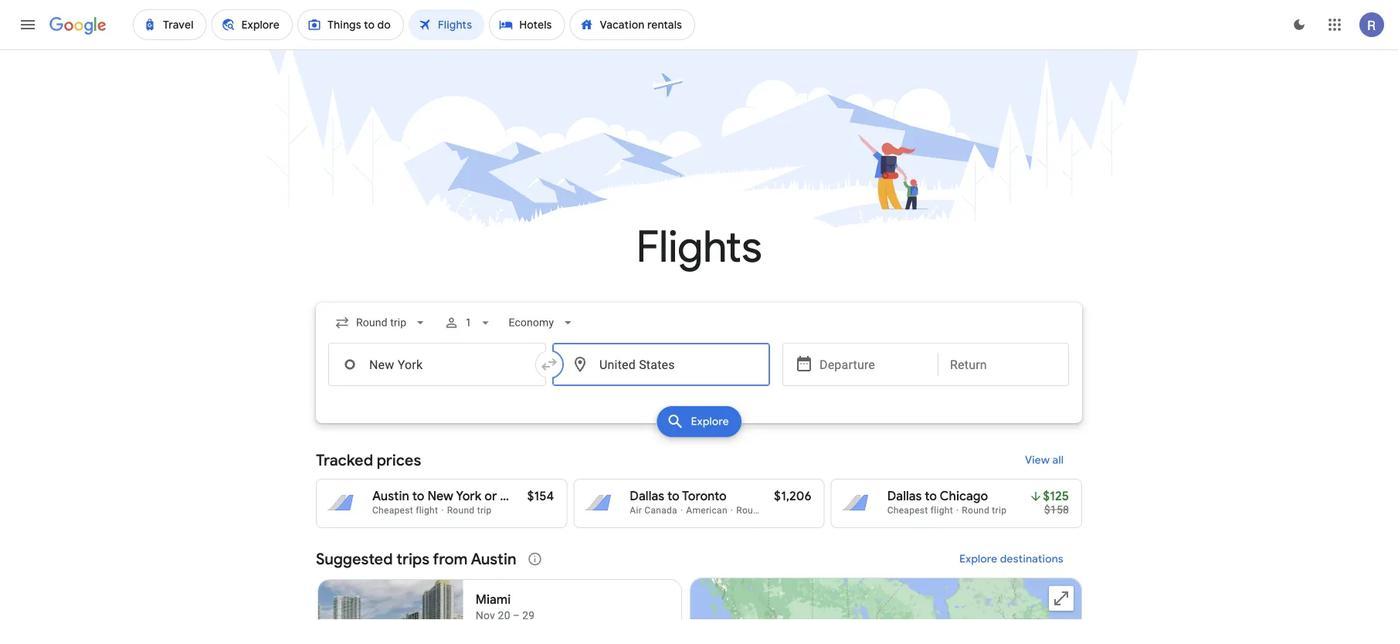 Task type: vqa. For each thing, say whether or not it's contained in the screenshot.
 image corresponding to Chicago
yes



Task type: locate. For each thing, give the bounding box(es) containing it.
trip
[[477, 505, 492, 516], [767, 505, 781, 516], [993, 505, 1007, 516]]

cheapest flight for austin
[[372, 505, 438, 516]]

explore destinations
[[960, 553, 1064, 566]]

1  image from the left
[[681, 505, 683, 516]]

explore
[[691, 415, 729, 429], [960, 553, 998, 566]]

to up canada
[[668, 489, 680, 505]]

explore up tracked prices region
[[691, 415, 729, 429]]

1 horizontal spatial austin
[[471, 549, 517, 569]]

austin inside suggested trips from austin region
[[471, 549, 517, 569]]

1 horizontal spatial flight
[[931, 505, 954, 516]]

cheapest for dallas
[[888, 505, 929, 516]]

0 horizontal spatial austin
[[372, 489, 410, 505]]

dallas
[[630, 489, 665, 505], [888, 489, 922, 505]]

2 cheapest flight from the left
[[888, 505, 954, 516]]

to for chicago
[[925, 489, 938, 505]]

flight for new
[[416, 505, 438, 516]]

0 vertical spatial explore
[[691, 415, 729, 429]]

1 round from the left
[[447, 505, 475, 516]]

None text field
[[328, 343, 546, 386], [553, 343, 771, 386], [328, 343, 546, 386], [553, 343, 771, 386]]

1 horizontal spatial cheapest flight
[[888, 505, 954, 516]]

cheapest down prices
[[372, 505, 413, 516]]

cheapest down dallas to chicago
[[888, 505, 929, 516]]

destinations
[[1001, 553, 1064, 566]]

2 horizontal spatial to
[[925, 489, 938, 505]]

1 flight from the left
[[416, 505, 438, 516]]

austin up miami at the bottom
[[471, 549, 517, 569]]

cheapest flight
[[372, 505, 438, 516], [888, 505, 954, 516]]

or
[[485, 489, 497, 505]]

 image right american
[[731, 505, 734, 516]]

all
[[1053, 454, 1064, 468]]

2 to from the left
[[668, 489, 680, 505]]

2 flight from the left
[[931, 505, 954, 516]]

round right american
[[737, 505, 764, 516]]

miami button
[[318, 580, 682, 621]]

$154
[[527, 489, 554, 505]]

dallas for dallas to chicago
[[888, 489, 922, 505]]

trips
[[397, 549, 430, 569]]

explore for explore
[[691, 415, 729, 429]]

to for new
[[412, 489, 425, 505]]

2 cheapest from the left
[[888, 505, 929, 516]]

2 horizontal spatial trip
[[993, 505, 1007, 516]]

158 US dollars text field
[[1045, 503, 1070, 516]]

2 horizontal spatial round trip
[[962, 505, 1007, 516]]

flight
[[416, 505, 438, 516], [931, 505, 954, 516]]

explore inside explore destinations button
[[960, 553, 998, 566]]

tracked
[[316, 451, 373, 470]]

to left new
[[412, 489, 425, 505]]

1 horizontal spatial cheapest
[[888, 505, 929, 516]]

to for toronto
[[668, 489, 680, 505]]

1 cheapest flight from the left
[[372, 505, 438, 516]]

explore inside explore button
[[691, 415, 729, 429]]

round down chicago
[[962, 505, 990, 516]]

Departure text field
[[820, 344, 927, 386]]

canada
[[645, 505, 678, 516]]

0 horizontal spatial to
[[412, 489, 425, 505]]

1 horizontal spatial to
[[668, 489, 680, 505]]

1 horizontal spatial round trip
[[737, 505, 781, 516]]

american
[[687, 505, 728, 516]]

cheapest flight for dallas
[[888, 505, 954, 516]]

0 horizontal spatial round trip
[[447, 505, 492, 516]]

0 horizontal spatial  image
[[681, 505, 683, 516]]

explore left destinations
[[960, 553, 998, 566]]

0 vertical spatial austin
[[372, 489, 410, 505]]

1 cheapest from the left
[[372, 505, 413, 516]]

1 to from the left
[[412, 489, 425, 505]]

$1,206
[[774, 489, 812, 505]]

154 US dollars text field
[[527, 489, 554, 505]]

2 dallas from the left
[[888, 489, 922, 505]]

1 dallas from the left
[[630, 489, 665, 505]]

125 US dollars text field
[[1043, 489, 1070, 505]]

0 horizontal spatial explore
[[691, 415, 729, 429]]

round
[[447, 505, 475, 516], [737, 505, 764, 516], [962, 505, 990, 516]]

austin down prices
[[372, 489, 410, 505]]

flight down dallas to chicago
[[931, 505, 954, 516]]

0 horizontal spatial round
[[447, 505, 475, 516]]

miami
[[476, 592, 511, 608]]

explore destinations button
[[941, 541, 1083, 578]]

3 round trip from the left
[[962, 505, 1007, 516]]

2 trip from the left
[[767, 505, 781, 516]]

explore for explore destinations
[[960, 553, 998, 566]]

round trip down chicago
[[962, 505, 1007, 516]]

0 horizontal spatial cheapest flight
[[372, 505, 438, 516]]

3 to from the left
[[925, 489, 938, 505]]

toronto
[[682, 489, 727, 505]]

 image
[[957, 505, 959, 516]]

round down austin to new york or newark on the left of page
[[447, 505, 475, 516]]

air canada
[[630, 505, 678, 516]]

 image
[[681, 505, 683, 516], [731, 505, 734, 516]]

0 horizontal spatial trip
[[477, 505, 492, 516]]

 image inside tracked prices region
[[957, 505, 959, 516]]

dallas up "air canada" at the left bottom
[[630, 489, 665, 505]]

austin to new york or newark
[[372, 489, 545, 505]]

1 vertical spatial austin
[[471, 549, 517, 569]]

2 round trip from the left
[[737, 505, 781, 516]]

trip up explore destinations
[[993, 505, 1007, 516]]

from
[[433, 549, 468, 569]]

1 horizontal spatial explore
[[960, 553, 998, 566]]

0 horizontal spatial flight
[[416, 505, 438, 516]]

1 horizontal spatial round
[[737, 505, 764, 516]]

round trip
[[447, 505, 492, 516], [737, 505, 781, 516], [962, 505, 1007, 516]]

trip down or
[[477, 505, 492, 516]]

0 horizontal spatial cheapest
[[372, 505, 413, 516]]

to left chicago
[[925, 489, 938, 505]]

dallas left chicago
[[888, 489, 922, 505]]

0 horizontal spatial dallas
[[630, 489, 665, 505]]

cheapest
[[372, 505, 413, 516], [888, 505, 929, 516]]

suggested trips from austin region
[[316, 541, 1083, 621]]

flight for chicago
[[931, 505, 954, 516]]

2 horizontal spatial round
[[962, 505, 990, 516]]

austin
[[372, 489, 410, 505], [471, 549, 517, 569]]

1 horizontal spatial  image
[[731, 505, 734, 516]]

flight down new
[[416, 505, 438, 516]]

dallas to toronto
[[630, 489, 727, 505]]

trip down 1206 us dollars text field
[[767, 505, 781, 516]]

1 horizontal spatial dallas
[[888, 489, 922, 505]]

1 horizontal spatial trip
[[767, 505, 781, 516]]

to
[[412, 489, 425, 505], [668, 489, 680, 505], [925, 489, 938, 505]]

1206 US dollars text field
[[774, 489, 812, 505]]

suggested trips from austin
[[316, 549, 517, 569]]

round trip down york
[[447, 505, 492, 516]]

None field
[[328, 309, 435, 337], [503, 309, 582, 337], [328, 309, 435, 337], [503, 309, 582, 337]]

cheapest flight down dallas to chicago
[[888, 505, 954, 516]]

1 vertical spatial explore
[[960, 553, 998, 566]]

cheapest flight down new
[[372, 505, 438, 516]]

 image down dallas to toronto
[[681, 505, 683, 516]]

round trip down 1206 us dollars text field
[[737, 505, 781, 516]]



Task type: describe. For each thing, give the bounding box(es) containing it.
$158
[[1045, 503, 1070, 516]]

view all
[[1025, 454, 1064, 468]]

new
[[428, 489, 454, 505]]

$125
[[1043, 489, 1070, 505]]

cheapest for austin
[[372, 505, 413, 516]]

main menu image
[[19, 15, 37, 34]]

flights
[[636, 220, 762, 275]]

1 round trip from the left
[[447, 505, 492, 516]]

2  image from the left
[[731, 505, 734, 516]]

1 button
[[438, 304, 500, 342]]

york
[[456, 489, 482, 505]]

view
[[1025, 454, 1050, 468]]

1 trip from the left
[[477, 505, 492, 516]]

chicago
[[940, 489, 989, 505]]

newark
[[500, 489, 545, 505]]

2 round from the left
[[737, 505, 764, 516]]

3 trip from the left
[[993, 505, 1007, 516]]

1
[[465, 316, 472, 329]]

dallas for dallas to toronto
[[630, 489, 665, 505]]

change appearance image
[[1281, 6, 1318, 43]]

tracked prices region
[[316, 442, 1083, 529]]

suggested
[[316, 549, 393, 569]]

air
[[630, 505, 642, 516]]

tracked prices
[[316, 451, 421, 470]]

explore button
[[657, 407, 742, 437]]

Return text field
[[951, 344, 1057, 386]]

dallas to chicago
[[888, 489, 989, 505]]

Flight search field
[[304, 303, 1095, 442]]

prices
[[377, 451, 421, 470]]

3 round from the left
[[962, 505, 990, 516]]

austin inside tracked prices region
[[372, 489, 410, 505]]



